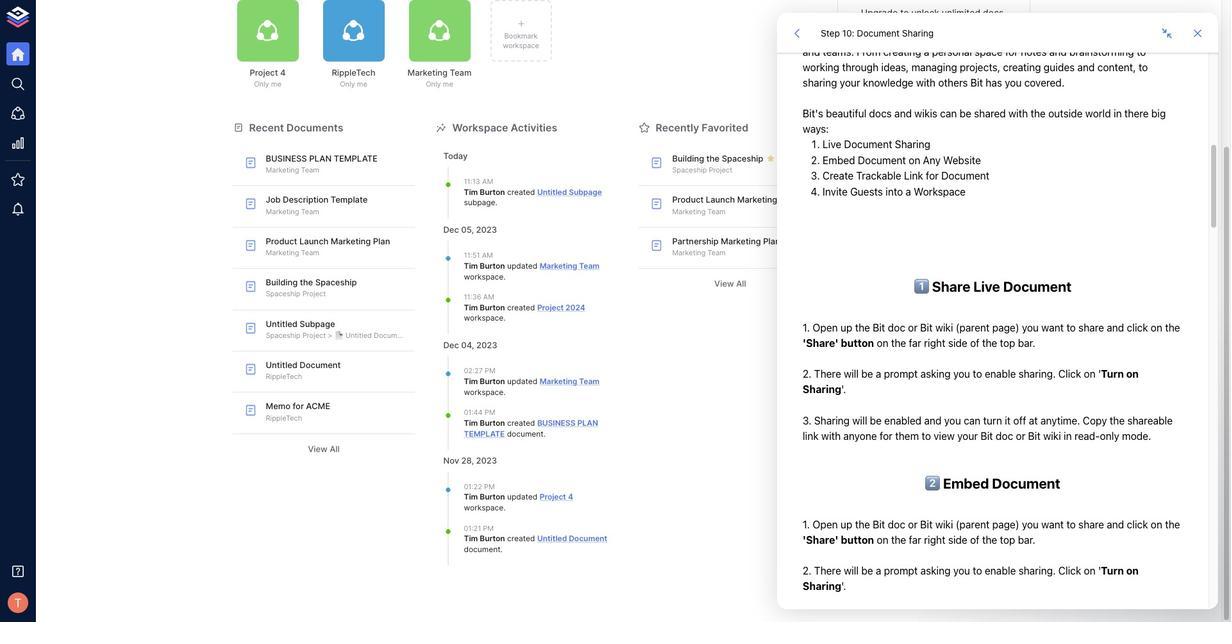 Task type: locate. For each thing, give the bounding box(es) containing it.
created left project 2024 link
[[507, 303, 535, 312]]

me inside project 4 only me
[[271, 80, 281, 89]]

all down partnership marketing plan marketing team
[[736, 278, 746, 289]]

view all down partnership marketing plan marketing team
[[714, 278, 746, 289]]

burton for 11:51 am tim burton updated marketing team workspace .
[[480, 261, 505, 270]]

document down tim burton created
[[507, 429, 544, 438]]

workspace down 11:36
[[464, 313, 504, 323]]

4 tim from the top
[[464, 376, 478, 386]]

tim
[[464, 187, 478, 197], [464, 261, 478, 270], [464, 303, 478, 312], [464, 376, 478, 386], [464, 418, 478, 428], [464, 492, 478, 502], [464, 534, 478, 543]]

building
[[672, 153, 704, 164], [266, 277, 298, 287]]

document right '📄'
[[374, 331, 408, 340]]

am inside 11:13 am tim burton created untitled subpage subpage .
[[482, 177, 493, 186]]

. for 02:27 pm tim burton updated marketing team workspace .
[[504, 387, 506, 397]]

tim inside 02:27 pm tim burton updated marketing team workspace .
[[464, 376, 478, 386]]

marketing
[[408, 67, 448, 78], [266, 166, 299, 175], [737, 195, 777, 205], [266, 207, 299, 216], [672, 207, 706, 216], [331, 236, 371, 246], [721, 236, 761, 246], [266, 248, 299, 257], [672, 248, 706, 257], [540, 261, 577, 270], [540, 376, 577, 386]]

1 horizontal spatial all
[[736, 278, 746, 289]]

all for bottom view all 'button'
[[330, 444, 340, 454]]

document down >
[[300, 360, 341, 370]]

project left >
[[302, 331, 326, 340]]

updated inside "11:51 am tim burton updated marketing team workspace ."
[[507, 261, 538, 270]]

subpage inside untitled subpage spaceship project > 📄 untitled document
[[300, 319, 335, 329]]

1 vertical spatial subpage
[[300, 319, 335, 329]]

0 vertical spatial marketing team link
[[540, 261, 600, 270]]

01:22 pm tim burton updated project 4 workspace .
[[464, 482, 573, 512]]

. for 11:36 am tim burton created project 2024 workspace .
[[504, 313, 506, 323]]

updated up 11:36 am tim burton created project 2024 workspace .
[[507, 261, 538, 270]]

launch down spaceship project
[[706, 195, 735, 205]]

workspace inside "11:51 am tim burton updated marketing team workspace ."
[[464, 272, 504, 281]]

0 horizontal spatial business
[[266, 153, 307, 164]]

2023 right 05,
[[476, 225, 497, 235]]

project up untitled subpage spaceship project > 📄 untitled document
[[302, 289, 326, 298]]

dialog
[[777, 13, 1219, 609]]

plan
[[780, 195, 797, 205], [373, 236, 390, 246], [763, 236, 780, 246]]

2023 right 28,
[[476, 456, 497, 466]]

view down the memo for acme rippletech
[[308, 444, 328, 454]]

untitled
[[537, 187, 567, 197], [266, 319, 298, 329], [346, 331, 372, 340], [266, 360, 298, 370], [537, 534, 567, 543]]

6 tim from the top
[[464, 492, 478, 502]]

1 vertical spatial updated
[[507, 376, 538, 386]]

0 vertical spatial document
[[507, 429, 544, 438]]

0 horizontal spatial view all button
[[232, 439, 415, 459]]

all down acme
[[330, 444, 340, 454]]

2 vertical spatial help image
[[837, 334, 1030, 385]]

pm right 01:22
[[484, 482, 495, 491]]

tim down 11:13
[[464, 187, 478, 197]]

project up recent
[[250, 67, 278, 78]]

template down tim burton created
[[464, 429, 505, 438]]

7 tim from the top
[[464, 534, 478, 543]]

1 vertical spatial document
[[464, 544, 501, 554]]

dec left 05,
[[443, 225, 459, 235]]

1 marketing team link from the top
[[540, 261, 600, 270]]

plan inside business plan template marketing team
[[309, 153, 332, 164]]

0 horizontal spatial all
[[330, 444, 340, 454]]

2 horizontal spatial only
[[426, 80, 441, 89]]

document inside untitled subpage spaceship project > 📄 untitled document
[[374, 331, 408, 340]]

unlock more? button
[[949, 50, 1014, 70]]

document .
[[505, 429, 546, 438]]

3 burton from the top
[[480, 303, 505, 312]]

2 vertical spatial am
[[483, 293, 494, 302]]

tim inside "11:51 am tim burton updated marketing team workspace ."
[[464, 261, 478, 270]]

1 created from the top
[[507, 187, 535, 197]]

burton inside 02:27 pm tim burton updated marketing team workspace .
[[480, 376, 505, 386]]

1 horizontal spatial only
[[340, 80, 355, 89]]

1 horizontal spatial plan
[[577, 418, 598, 428]]

1 vertical spatial marketing team link
[[540, 376, 600, 386]]

only inside marketing team only me
[[426, 80, 441, 89]]

document down 01:21
[[464, 544, 501, 554]]

template inside business plan template marketing team
[[334, 153, 378, 164]]

template inside business plan template
[[464, 429, 505, 438]]

used
[[897, 34, 916, 44]]

workspace for untitled document
[[464, 503, 504, 512]]

upgrade down unlock more? button at the right top of the page
[[915, 86, 952, 97]]

spaceship project
[[672, 166, 733, 175]]

am
[[482, 177, 493, 186], [482, 251, 493, 260], [483, 293, 494, 302]]

1 dec from the top
[[443, 225, 459, 235]]

created for untitled subpage
[[507, 187, 535, 197]]

template for business plan template marketing team
[[334, 153, 378, 164]]

pm inside 01:22 pm tim burton updated project 4 workspace .
[[484, 482, 495, 491]]

0 vertical spatial launch
[[706, 195, 735, 205]]

rippletech only me
[[332, 67, 376, 89]]

6 burton from the top
[[480, 492, 505, 502]]

3 updated from the top
[[507, 492, 538, 502]]

plan for business plan template marketing team
[[309, 153, 332, 164]]

2 created from the top
[[507, 303, 535, 312]]

product launch marketing plan marketing team down job description template marketing team on the left
[[266, 236, 390, 257]]

0 vertical spatial view all
[[714, 278, 746, 289]]

. inside 02:27 pm tim burton updated marketing team workspace .
[[504, 387, 506, 397]]

1 horizontal spatial view all
[[714, 278, 746, 289]]

product launch marketing plan marketing team
[[672, 195, 797, 216], [266, 236, 390, 257]]

1 horizontal spatial business
[[537, 418, 576, 428]]

burton down 01:44 pm
[[480, 418, 505, 428]]

me for project
[[271, 80, 281, 89]]

document inside 01:21 pm tim burton created untitled document document .
[[464, 544, 501, 554]]

1 vertical spatial view all
[[308, 444, 340, 454]]

am for project
[[483, 293, 494, 302]]

01:44
[[464, 408, 483, 417]]

updated
[[507, 261, 538, 270], [507, 376, 538, 386], [507, 492, 538, 502]]

view all button down acme
[[232, 439, 415, 459]]

plan inside partnership marketing plan marketing team
[[763, 236, 780, 246]]

0 vertical spatial business
[[266, 153, 307, 164]]

business down recent documents
[[266, 153, 307, 164]]

me for marketing
[[443, 80, 453, 89]]

1 vertical spatial plan
[[577, 418, 598, 428]]

2 me from the left
[[357, 80, 367, 89]]

dec for dec 05, 2023
[[443, 225, 459, 235]]

product down job
[[266, 236, 297, 246]]

1 horizontal spatial the
[[707, 153, 720, 164]]

plan inside business plan template
[[577, 418, 598, 428]]

updated inside 01:22 pm tim burton updated project 4 workspace .
[[507, 492, 538, 502]]

view all button down partnership marketing plan marketing team
[[639, 274, 822, 294]]

0 horizontal spatial subpage
[[300, 319, 335, 329]]

document down project 4 link
[[569, 534, 607, 543]]

launch
[[706, 195, 735, 205], [299, 236, 329, 246]]

2 tim from the top
[[464, 261, 478, 270]]

2 vertical spatial 2023
[[476, 456, 497, 466]]

tim for 01:22 pm tim burton updated project 4 workspace .
[[464, 492, 478, 502]]

1 horizontal spatial subpage
[[569, 187, 602, 197]]

launch down job description template marketing team on the left
[[299, 236, 329, 246]]

2 only from the left
[[340, 80, 355, 89]]

. inside "11:51 am tim burton updated marketing team workspace ."
[[504, 272, 506, 281]]

template
[[334, 153, 378, 164], [464, 429, 505, 438]]

workspace inside 01:22 pm tim burton updated project 4 workspace .
[[464, 503, 504, 512]]

. for 11:51 am tim burton updated marketing team workspace .
[[504, 272, 506, 281]]

.
[[495, 198, 498, 207], [504, 272, 506, 281], [504, 313, 506, 323], [504, 387, 506, 397], [544, 429, 546, 438], [504, 503, 506, 512], [501, 544, 503, 554]]

1 horizontal spatial template
[[464, 429, 505, 438]]

1 horizontal spatial documents
[[853, 34, 895, 44]]

product launch marketing plan marketing team up partnership marketing plan marketing team
[[672, 195, 797, 216]]

3 only from the left
[[426, 80, 441, 89]]

marketing team only me
[[408, 67, 472, 89]]

11:51
[[464, 251, 480, 260]]

tim down the "11:51"
[[464, 261, 478, 270]]

1 only from the left
[[254, 80, 269, 89]]

documents left used on the right top of page
[[853, 34, 895, 44]]

1 vertical spatial all
[[330, 444, 340, 454]]

recently favorited
[[656, 121, 749, 134]]

product down spaceship project
[[672, 195, 704, 205]]

2 vertical spatial document
[[569, 534, 607, 543]]

created inside 01:21 pm tim burton created untitled document document .
[[507, 534, 535, 543]]

view all down acme
[[308, 444, 340, 454]]

the up untitled subpage spaceship project > 📄 untitled document
[[300, 277, 313, 287]]

. inside 11:36 am tim burton created project 2024 workspace .
[[504, 313, 506, 323]]

1 vertical spatial view
[[308, 444, 328, 454]]

0 horizontal spatial the
[[300, 277, 313, 287]]

tim down 01:44
[[464, 418, 478, 428]]

burton for 11:13 am tim burton created untitled subpage subpage .
[[480, 187, 505, 197]]

marketing team link for business plan template
[[540, 376, 600, 386]]

template for business plan template
[[464, 429, 505, 438]]

me
[[271, 80, 281, 89], [357, 80, 367, 89], [443, 80, 453, 89]]

untitled subpage link
[[537, 187, 602, 197]]

2023
[[476, 225, 497, 235], [476, 340, 497, 350], [476, 456, 497, 466]]

team
[[450, 67, 472, 78], [301, 166, 319, 175], [301, 207, 319, 216], [708, 207, 726, 216], [301, 248, 319, 257], [708, 248, 726, 257], [579, 261, 600, 270], [579, 376, 600, 386]]

view all button
[[639, 274, 822, 294], [232, 439, 415, 459]]

project inside building the spaceship spaceship project
[[302, 289, 326, 298]]

upgrade for upgrade to unlock unlimited docs.
[[861, 7, 898, 18]]

0 vertical spatial am
[[482, 177, 493, 186]]

subpage
[[569, 187, 602, 197], [300, 319, 335, 329]]

burton down 02:27 on the left of the page
[[480, 376, 505, 386]]

. inside 01:21 pm tim burton created untitled document document .
[[501, 544, 503, 554]]

document
[[374, 331, 408, 340], [300, 360, 341, 370], [569, 534, 607, 543]]

0 vertical spatial template
[[334, 153, 378, 164]]

pm
[[485, 366, 496, 375], [485, 408, 495, 417], [484, 482, 495, 491], [483, 524, 494, 533]]

view all for the right view all 'button'
[[714, 278, 746, 289]]

0 vertical spatial help image
[[837, 140, 1030, 191]]

0 vertical spatial the
[[707, 153, 720, 164]]

created for untitled document
[[507, 534, 535, 543]]

burton up subpage
[[480, 187, 505, 197]]

view down partnership marketing plan marketing team
[[714, 278, 734, 289]]

0 horizontal spatial product
[[266, 236, 297, 246]]

project
[[250, 67, 278, 78], [709, 166, 733, 175], [302, 289, 326, 298], [537, 303, 564, 312], [302, 331, 326, 340], [540, 492, 566, 502]]

0 horizontal spatial view all
[[308, 444, 340, 454]]

pm inside 02:27 pm tim burton updated marketing team workspace .
[[485, 366, 496, 375]]

1 vertical spatial am
[[482, 251, 493, 260]]

business
[[266, 153, 307, 164], [537, 418, 576, 428]]

workspace down 'bookmark'
[[503, 41, 539, 50]]

updated up tim burton created
[[507, 376, 538, 386]]

01:21
[[464, 524, 481, 533]]

created down 01:22 pm tim burton updated project 4 workspace . at the bottom
[[507, 534, 535, 543]]

0 vertical spatial all
[[736, 278, 746, 289]]

2 horizontal spatial me
[[443, 80, 453, 89]]

marketing inside job description template marketing team
[[266, 207, 299, 216]]

0 vertical spatial product launch marketing plan marketing team
[[672, 195, 797, 216]]

1 vertical spatial document
[[300, 360, 341, 370]]

0 vertical spatial updated
[[507, 261, 538, 270]]

0 horizontal spatial launch
[[299, 236, 329, 246]]

the inside building the spaceship spaceship project
[[300, 277, 313, 287]]

marketing inside marketing team only me
[[408, 67, 448, 78]]

11:13 am tim burton created untitled subpage subpage .
[[464, 177, 602, 207]]

view all
[[714, 278, 746, 289], [308, 444, 340, 454]]

burton for 02:27 pm tim burton updated marketing team workspace .
[[480, 376, 505, 386]]

2 vertical spatial rippletech
[[266, 413, 302, 422]]

2 marketing team link from the top
[[540, 376, 600, 386]]

team inside job description template marketing team
[[301, 207, 319, 216]]

0 horizontal spatial documents
[[287, 121, 343, 134]]

1 vertical spatial help image
[[837, 270, 1030, 320]]

4 burton from the top
[[480, 376, 505, 386]]

2 burton from the top
[[480, 261, 505, 270]]

all
[[736, 278, 746, 289], [330, 444, 340, 454]]

upgrade inside button
[[915, 86, 952, 97]]

0 vertical spatial dec
[[443, 225, 459, 235]]

tim down 02:27 on the left of the page
[[464, 376, 478, 386]]

burton down the "11:51"
[[480, 261, 505, 270]]

building for building the spaceship
[[672, 153, 704, 164]]

1 updated from the top
[[507, 261, 538, 270]]

updated inside 02:27 pm tim burton updated marketing team workspace .
[[507, 376, 538, 386]]

pm right 01:21
[[483, 524, 494, 533]]

4 up untitled document link
[[568, 492, 573, 502]]

pm inside 01:21 pm tim burton created untitled document document .
[[483, 524, 494, 533]]

marketing inside business plan template marketing team
[[266, 166, 299, 175]]

business plan template
[[464, 418, 598, 438]]

subpage inside 11:13 am tim burton created untitled subpage subpage .
[[569, 187, 602, 197]]

template up the template
[[334, 153, 378, 164]]

pm for untitled
[[483, 524, 494, 533]]

burton inside 01:22 pm tim burton updated project 4 workspace .
[[480, 492, 505, 502]]

1 horizontal spatial product launch marketing plan marketing team
[[672, 195, 797, 216]]

pm for project
[[484, 482, 495, 491]]

1 vertical spatial 4
[[568, 492, 573, 502]]

business plan template marketing team
[[266, 153, 378, 175]]

document
[[507, 429, 544, 438], [464, 544, 501, 554]]

2 dec from the top
[[443, 340, 459, 350]]

job description template marketing team
[[266, 195, 368, 216]]

building the spaceship
[[672, 153, 764, 164]]

tim inside 01:22 pm tim burton updated project 4 workspace .
[[464, 492, 478, 502]]

documents
[[853, 34, 895, 44], [287, 121, 343, 134]]

0 horizontal spatial document
[[300, 360, 341, 370]]

untitled inside untitled document rippletech
[[266, 360, 298, 370]]

burton inside 11:13 am tim burton created untitled subpage subpage .
[[480, 187, 505, 197]]

the up spaceship project
[[707, 153, 720, 164]]

am right 11:13
[[482, 177, 493, 186]]

am right 11:36
[[483, 293, 494, 302]]

1 horizontal spatial upgrade
[[915, 86, 952, 97]]

t button
[[4, 589, 32, 617]]

help image
[[837, 140, 1030, 191], [837, 270, 1030, 320], [837, 334, 1030, 385]]

1 vertical spatial business
[[537, 418, 576, 428]]

1 vertical spatial template
[[464, 429, 505, 438]]

business inside business plan template marketing team
[[266, 153, 307, 164]]

2 2023 from the top
[[476, 340, 497, 350]]

. for 01:21 pm tim burton created untitled document document .
[[501, 544, 503, 554]]

created inside 11:36 am tim burton created project 2024 workspace .
[[507, 303, 535, 312]]

workspace inside 02:27 pm tim burton updated marketing team workspace .
[[464, 387, 504, 397]]

01:22
[[464, 482, 482, 491]]

today
[[443, 151, 468, 161]]

5 burton from the top
[[480, 418, 505, 428]]

project left 2024
[[537, 303, 564, 312]]

burton inside 11:36 am tim burton created project 2024 workspace .
[[480, 303, 505, 312]]

pm right 02:27 on the left of the page
[[485, 366, 496, 375]]

burton inside 01:21 pm tim burton created untitled document document .
[[480, 534, 505, 543]]

1 horizontal spatial building
[[672, 153, 704, 164]]

. inside 11:13 am tim burton created untitled subpage subpage .
[[495, 198, 498, 207]]

0 horizontal spatial template
[[334, 153, 378, 164]]

pm up tim burton created
[[485, 408, 495, 417]]

workspace up 01:44 pm
[[464, 387, 504, 397]]

product
[[672, 195, 704, 205], [266, 236, 297, 246]]

created left untitled subpage link
[[507, 187, 535, 197]]

business plan template link
[[464, 418, 598, 438]]

updated for project 2024
[[507, 261, 538, 270]]

updated left project 4 link
[[507, 492, 538, 502]]

0 vertical spatial product
[[672, 195, 704, 205]]

created up document .
[[507, 418, 535, 428]]

burton inside "11:51 am tim burton updated marketing team workspace ."
[[480, 261, 505, 270]]

1 horizontal spatial document
[[374, 331, 408, 340]]

4 up recent documents
[[280, 67, 286, 78]]

burton for 01:21 pm tim burton created untitled document document .
[[480, 534, 505, 543]]

for
[[293, 401, 304, 411]]

4 created from the top
[[507, 534, 535, 543]]

1 vertical spatial rippletech
[[266, 372, 302, 381]]

updated for untitled document
[[507, 492, 538, 502]]

tim inside 11:13 am tim burton created untitled subpage subpage .
[[464, 187, 478, 197]]

upgrade
[[861, 7, 898, 18], [915, 86, 952, 97]]

workspace activities
[[452, 121, 557, 134]]

document inside 01:21 pm tim burton created untitled document document .
[[569, 534, 607, 543]]

only for marketing
[[426, 80, 441, 89]]

am inside 11:36 am tim burton created project 2024 workspace .
[[483, 293, 494, 302]]

1 vertical spatial 2023
[[476, 340, 497, 350]]

spaceship for building the spaceship spaceship project
[[315, 277, 357, 287]]

1 horizontal spatial view
[[714, 278, 734, 289]]

documents used
[[853, 34, 916, 44]]

2 updated from the top
[[507, 376, 538, 386]]

7 burton from the top
[[480, 534, 505, 543]]

rippletech inside untitled document rippletech
[[266, 372, 302, 381]]

2024
[[566, 303, 585, 312]]

description
[[283, 195, 329, 205]]

project up 01:21 pm tim burton created untitled document document .
[[540, 492, 566, 502]]

documents up business plan template marketing team
[[287, 121, 343, 134]]

business up document .
[[537, 418, 576, 428]]

burton down 01:22
[[480, 492, 505, 502]]

tim burton created
[[464, 418, 537, 428]]

only inside project 4 only me
[[254, 80, 269, 89]]

0 vertical spatial document
[[374, 331, 408, 340]]

untitled document rippletech
[[266, 360, 341, 381]]

tim down 01:22
[[464, 492, 478, 502]]

created
[[507, 187, 535, 197], [507, 303, 535, 312], [507, 418, 535, 428], [507, 534, 535, 543]]

0 vertical spatial upgrade
[[861, 7, 898, 18]]

0 vertical spatial view all button
[[639, 274, 822, 294]]

0 vertical spatial documents
[[853, 34, 895, 44]]

the for building the spaceship spaceship project
[[300, 277, 313, 287]]

1 horizontal spatial 4
[[568, 492, 573, 502]]

1 horizontal spatial product
[[672, 195, 704, 205]]

am inside "11:51 am tim burton updated marketing team workspace ."
[[482, 251, 493, 260]]

0 vertical spatial subpage
[[569, 187, 602, 197]]

marketing inside "11:51 am tim burton updated marketing team workspace ."
[[540, 261, 577, 270]]

building inside building the spaceship spaceship project
[[266, 277, 298, 287]]

rippletech
[[332, 67, 376, 78], [266, 372, 302, 381], [266, 413, 302, 422]]

0 vertical spatial 4
[[280, 67, 286, 78]]

partnership marketing plan marketing team
[[672, 236, 780, 257]]

0 vertical spatial plan
[[309, 153, 332, 164]]

tim down 01:21
[[464, 534, 478, 543]]

2023 right 04,
[[476, 340, 497, 350]]

1 vertical spatial launch
[[299, 236, 329, 246]]

2 horizontal spatial document
[[569, 534, 607, 543]]

1 horizontal spatial me
[[357, 80, 367, 89]]

. inside 01:22 pm tim burton updated project 4 workspace .
[[504, 503, 506, 512]]

spaceship inside untitled subpage spaceship project > 📄 untitled document
[[266, 331, 300, 340]]

tim down 11:36
[[464, 303, 478, 312]]

workspace up 11:36
[[464, 272, 504, 281]]

project inside project 4 only me
[[250, 67, 278, 78]]

0 horizontal spatial upgrade
[[861, 7, 898, 18]]

4
[[280, 67, 286, 78], [568, 492, 573, 502]]

burton down 11:36
[[480, 303, 505, 312]]

1 vertical spatial building
[[266, 277, 298, 287]]

1 vertical spatial upgrade
[[915, 86, 952, 97]]

am right the "11:51"
[[482, 251, 493, 260]]

team inside 02:27 pm tim burton updated marketing team workspace .
[[579, 376, 600, 386]]

upgrade left to
[[861, 7, 898, 18]]

marketing team link up business plan template link
[[540, 376, 600, 386]]

untitled subpage spaceship project > 📄 untitled document
[[266, 319, 408, 340]]

docs.
[[983, 7, 1006, 18]]

project 4 only me
[[250, 67, 286, 89]]

workspace down 01:22
[[464, 503, 504, 512]]

unlock more?
[[957, 55, 1011, 65]]

tim inside 01:21 pm tim burton created untitled document document .
[[464, 534, 478, 543]]

0 vertical spatial building
[[672, 153, 704, 164]]

0 horizontal spatial 4
[[280, 67, 286, 78]]

created inside 11:13 am tim burton created untitled subpage subpage .
[[507, 187, 535, 197]]

dec left 04,
[[443, 340, 459, 350]]

tim for 11:13 am tim burton created untitled subpage subpage .
[[464, 187, 478, 197]]

subpage
[[464, 198, 495, 207]]

0 vertical spatial view
[[714, 278, 734, 289]]

1 horizontal spatial view all button
[[639, 274, 822, 294]]

0 horizontal spatial only
[[254, 80, 269, 89]]

1 vertical spatial the
[[300, 277, 313, 287]]

3 2023 from the top
[[476, 456, 497, 466]]

2 vertical spatial updated
[[507, 492, 538, 502]]

me inside marketing team only me
[[443, 80, 453, 89]]

1 vertical spatial dec
[[443, 340, 459, 350]]

0 horizontal spatial plan
[[309, 153, 332, 164]]

updated for business plan template
[[507, 376, 538, 386]]

0 horizontal spatial building
[[266, 277, 298, 287]]

3 me from the left
[[443, 80, 453, 89]]

the
[[707, 153, 720, 164], [300, 277, 313, 287]]

marketing team link up 2024
[[540, 261, 600, 270]]

untitled inside 11:13 am tim burton created untitled subpage subpage .
[[537, 187, 567, 197]]

0 horizontal spatial document
[[464, 544, 501, 554]]

0 horizontal spatial me
[[271, 80, 281, 89]]

3 tim from the top
[[464, 303, 478, 312]]

upgrade button
[[905, 80, 963, 104]]

more?
[[986, 55, 1011, 65]]

1 2023 from the top
[[476, 225, 497, 235]]

1 me from the left
[[271, 80, 281, 89]]

marketing team link
[[540, 261, 600, 270], [540, 376, 600, 386]]

burton down 01:21
[[480, 534, 505, 543]]

2023 for dec 04, 2023
[[476, 340, 497, 350]]

1 tim from the top
[[464, 187, 478, 197]]

document inside untitled document rippletech
[[300, 360, 341, 370]]

business inside business plan template
[[537, 418, 576, 428]]

0 vertical spatial 2023
[[476, 225, 497, 235]]

1 burton from the top
[[480, 187, 505, 197]]

bookmark workspace
[[503, 31, 539, 50]]

tim inside 11:36 am tim burton created project 2024 workspace .
[[464, 303, 478, 312]]

0 horizontal spatial product launch marketing plan marketing team
[[266, 236, 390, 257]]



Task type: vqa. For each thing, say whether or not it's contained in the screenshot.
Recently Favorited
yes



Task type: describe. For each thing, give the bounding box(es) containing it.
business for business plan template
[[537, 418, 576, 428]]

28,
[[461, 456, 474, 466]]

recent documents
[[249, 121, 343, 134]]

02:27 pm tim burton updated marketing team workspace .
[[464, 366, 600, 397]]

2023 for nov 28, 2023
[[476, 456, 497, 466]]

. for 01:22 pm tim burton updated project 4 workspace .
[[504, 503, 506, 512]]

1 vertical spatial view all button
[[232, 439, 415, 459]]

. for 11:13 am tim burton created untitled subpage subpage .
[[495, 198, 498, 207]]

11:36 am tim burton created project 2024 workspace .
[[464, 293, 585, 323]]

burton for 01:22 pm tim burton updated project 4 workspace .
[[480, 492, 505, 502]]

workspace inside 11:36 am tim burton created project 2024 workspace .
[[464, 313, 504, 323]]

only for project
[[254, 80, 269, 89]]

11:51 am tim burton updated marketing team workspace .
[[464, 251, 600, 281]]

dec 04, 2023
[[443, 340, 497, 350]]

11:13
[[464, 177, 480, 186]]

1 vertical spatial product launch marketing plan marketing team
[[266, 236, 390, 257]]

rippletech inside the memo for acme rippletech
[[266, 413, 302, 422]]

am for marketing
[[482, 251, 493, 260]]

team inside "11:51 am tim burton updated marketing team workspace ."
[[579, 261, 600, 270]]

team inside marketing team only me
[[450, 67, 472, 78]]

nov
[[443, 456, 459, 466]]

workspace inside button
[[503, 41, 539, 50]]

project 4 link
[[540, 492, 573, 502]]

unlock
[[912, 7, 939, 18]]

1 vertical spatial product
[[266, 236, 297, 246]]

project inside 01:22 pm tim burton updated project 4 workspace .
[[540, 492, 566, 502]]

unlimited
[[942, 7, 981, 18]]

recent
[[249, 121, 284, 134]]

01:44 pm
[[464, 408, 495, 417]]

spaceship for untitled subpage spaceship project > 📄 untitled document
[[266, 331, 300, 340]]

building for building the spaceship spaceship project
[[266, 277, 298, 287]]

marketing team link for project 2024
[[540, 261, 600, 270]]

marketing inside 02:27 pm tim burton updated marketing team workspace .
[[540, 376, 577, 386]]

burton for 11:36 am tim burton created project 2024 workspace .
[[480, 303, 505, 312]]

to
[[901, 7, 909, 18]]

tim for 01:21 pm tim burton created untitled document document .
[[464, 534, 478, 543]]

only inside rippletech only me
[[340, 80, 355, 89]]

bookmark workspace button
[[490, 0, 552, 62]]

05,
[[461, 225, 474, 235]]

1 horizontal spatial launch
[[706, 195, 735, 205]]

>
[[328, 331, 333, 340]]

02:27
[[464, 366, 483, 375]]

dec 05, 2023
[[443, 225, 497, 235]]

2 help image from the top
[[837, 270, 1030, 320]]

template
[[331, 195, 368, 205]]

acme
[[306, 401, 330, 411]]

dec for dec 04, 2023
[[443, 340, 459, 350]]

3 help image from the top
[[837, 334, 1030, 385]]

1 help image from the top
[[837, 140, 1030, 191]]

recently
[[656, 121, 699, 134]]

t
[[14, 596, 22, 610]]

building the spaceship spaceship project
[[266, 277, 357, 298]]

tim for 11:51 am tim burton updated marketing team workspace .
[[464, 261, 478, 270]]

3 created from the top
[[507, 418, 535, 428]]

0 horizontal spatial view
[[308, 444, 328, 454]]

untitled document link
[[537, 534, 607, 543]]

04,
[[461, 340, 474, 350]]

untitled inside 01:21 pm tim burton created untitled document document .
[[537, 534, 567, 543]]

upgrade to unlock unlimited docs.
[[861, 7, 1006, 18]]

tim for 02:27 pm tim burton updated marketing team workspace .
[[464, 376, 478, 386]]

4 inside project 4 only me
[[280, 67, 286, 78]]

project 2024 link
[[537, 303, 585, 312]]

all for the right view all 'button'
[[736, 278, 746, 289]]

project inside 11:36 am tim burton created project 2024 workspace .
[[537, 303, 564, 312]]

nov 28, 2023
[[443, 456, 497, 466]]

0 vertical spatial rippletech
[[332, 67, 376, 78]]

1 horizontal spatial document
[[507, 429, 544, 438]]

view all for bottom view all 'button'
[[308, 444, 340, 454]]

project inside untitled subpage spaceship project > 📄 untitled document
[[302, 331, 326, 340]]

2023 for dec 05, 2023
[[476, 225, 497, 235]]

workspace for project 2024
[[464, 272, 504, 281]]

team inside partnership marketing plan marketing team
[[708, 248, 726, 257]]

bookmark
[[504, 31, 538, 40]]

job
[[266, 195, 281, 205]]

partnership
[[672, 236, 719, 246]]

tim for 11:36 am tim burton created project 2024 workspace .
[[464, 303, 478, 312]]

me inside rippletech only me
[[357, 80, 367, 89]]

the for building the spaceship
[[707, 153, 720, 164]]

4 inside 01:22 pm tim burton updated project 4 workspace .
[[568, 492, 573, 502]]

project down building the spaceship
[[709, 166, 733, 175]]

favorited
[[702, 121, 749, 134]]

business for business plan template marketing team
[[266, 153, 307, 164]]

workspace for business plan template
[[464, 387, 504, 397]]

memo
[[266, 401, 291, 411]]

📄
[[335, 331, 344, 340]]

am for untitled
[[482, 177, 493, 186]]

created for project 2024
[[507, 303, 535, 312]]

memo for acme rippletech
[[266, 401, 330, 422]]

spaceship for building the spaceship
[[722, 153, 764, 164]]

01:21 pm tim burton created untitled document document .
[[464, 524, 607, 554]]

1 vertical spatial documents
[[287, 121, 343, 134]]

team inside business plan template marketing team
[[301, 166, 319, 175]]

workspace
[[452, 121, 508, 134]]

activities
[[511, 121, 557, 134]]

plan for business plan template
[[577, 418, 598, 428]]

unlock
[[957, 55, 984, 65]]

upgrade for upgrade
[[915, 86, 952, 97]]

pm for marketing
[[485, 366, 496, 375]]

11:36
[[464, 293, 481, 302]]

5 tim from the top
[[464, 418, 478, 428]]



